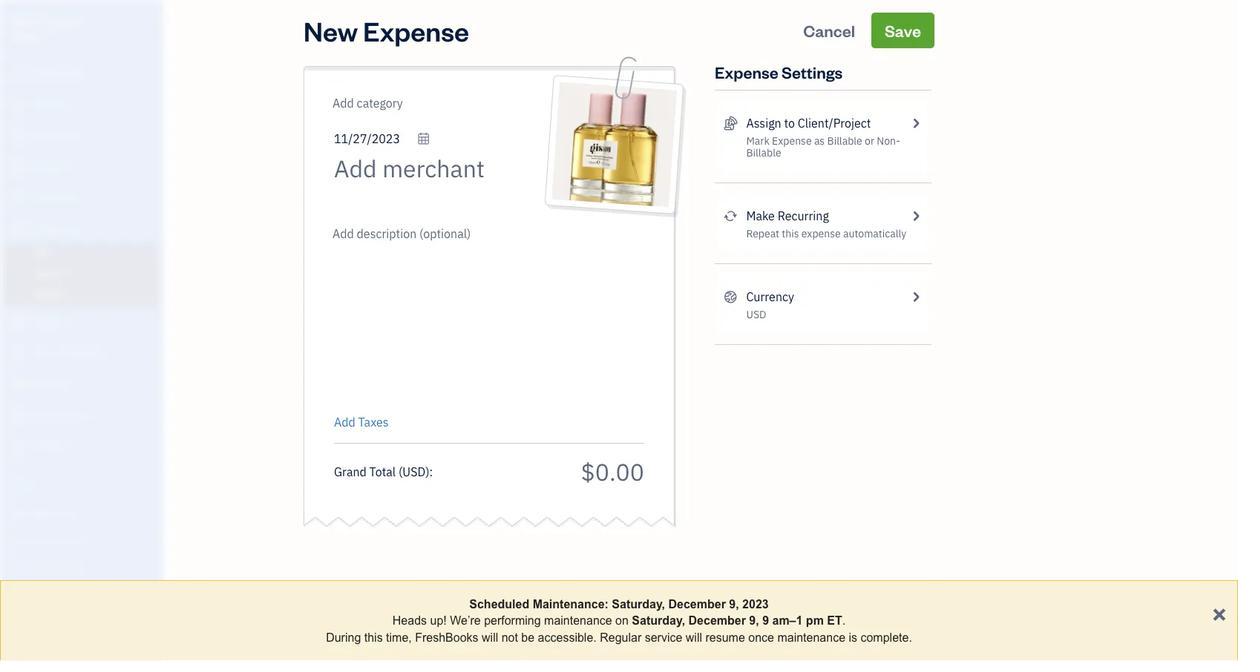 Task type: locate. For each thing, give the bounding box(es) containing it.
image
[[612, 187, 647, 205]]

delete image button
[[574, 183, 647, 206]]

billable
[[828, 134, 863, 148], [747, 146, 782, 160]]

will
[[482, 631, 499, 644], [686, 631, 703, 644]]

or
[[865, 134, 875, 148]]

1 vertical spatial expense
[[715, 61, 779, 82]]

chart image
[[10, 408, 27, 423]]

to
[[785, 115, 795, 131]]

will left not
[[482, 631, 499, 644]]

client image
[[10, 97, 27, 112]]

this inside scheduled maintenance: saturday, december 9, 2023 heads up! we're performing maintenance on saturday, december 9, 9 am–1 pm et . during this time, freshbooks will not be accessible. regular service will resume once maintenance is complete.
[[364, 631, 383, 644]]

0 vertical spatial maintenance
[[544, 614, 612, 628]]

1 vertical spatial chevronright image
[[909, 207, 923, 225]]

maintenance down maintenance:
[[544, 614, 612, 628]]

this down make recurring
[[782, 227, 799, 241]]

2 will from the left
[[686, 631, 703, 644]]

grand total ( usd ):
[[334, 464, 433, 480]]

Description text field
[[327, 225, 637, 403]]

am–1
[[773, 614, 803, 628]]

1 horizontal spatial 9,
[[750, 614, 760, 628]]

):
[[426, 464, 433, 480]]

0 vertical spatial chevronright image
[[909, 114, 923, 132]]

settings inside main element
[[11, 590, 45, 602]]

will right "service"
[[686, 631, 703, 644]]

expensesrebilling image
[[724, 114, 738, 132]]

items and services link
[[4, 529, 159, 555]]

members
[[36, 508, 76, 520]]

0 horizontal spatial settings
[[11, 590, 45, 602]]

Amount (USD) text field
[[581, 456, 645, 488]]

owner
[[12, 29, 41, 42]]

0 horizontal spatial 9,
[[730, 598, 739, 611]]

performing
[[484, 614, 541, 628]]

assign
[[747, 115, 782, 131]]

0 horizontal spatial will
[[482, 631, 499, 644]]

and
[[36, 535, 52, 547]]

2 chevronright image from the top
[[909, 207, 923, 225]]

team
[[11, 508, 35, 520]]

chevronright image
[[909, 114, 923, 132], [909, 207, 923, 225], [909, 288, 923, 306]]

settings down cancel button
[[782, 61, 843, 82]]

time,
[[386, 631, 412, 644]]

new expense
[[304, 13, 469, 48]]

1 vertical spatial settings
[[11, 590, 45, 602]]

saturday, up on at the bottom
[[612, 598, 665, 611]]

3 chevronright image from the top
[[909, 288, 923, 306]]

0 horizontal spatial maintenance
[[544, 614, 612, 628]]

payment image
[[10, 191, 27, 206]]

1 vertical spatial 9,
[[750, 614, 760, 628]]

1 vertical spatial usd
[[403, 464, 426, 480]]

regular
[[600, 631, 642, 644]]

1 horizontal spatial usd
[[747, 308, 767, 322]]

this left "time,"
[[364, 631, 383, 644]]

2023
[[743, 598, 769, 611]]

maintenance
[[544, 614, 612, 628], [778, 631, 846, 644]]

ruby oranges owner
[[12, 14, 81, 42]]

invoice image
[[10, 160, 27, 175]]

billable down client/project
[[828, 134, 863, 148]]

bank connections link
[[4, 556, 159, 582]]

2 vertical spatial chevronright image
[[909, 288, 923, 306]]

delete image
[[575, 184, 647, 205]]

1 horizontal spatial settings
[[782, 61, 843, 82]]

usd down 'currency'
[[747, 308, 767, 322]]

repeat
[[747, 227, 780, 241]]

be
[[522, 631, 535, 644]]

9, left the 2023
[[730, 598, 739, 611]]

maintenance down pm
[[778, 631, 846, 644]]

up!
[[430, 614, 447, 628]]

1 horizontal spatial billable
[[828, 134, 863, 148]]

2 vertical spatial expense
[[772, 134, 812, 148]]

add
[[334, 415, 356, 430]]

expense settings
[[715, 61, 843, 82]]

9, left 9
[[750, 614, 760, 628]]

usd
[[747, 308, 767, 322], [403, 464, 426, 480]]

bank connections
[[11, 563, 87, 575]]

team members link
[[4, 501, 159, 527]]

make recurring
[[747, 208, 829, 224]]

0 horizontal spatial this
[[364, 631, 383, 644]]

chevronright image for recurring
[[909, 207, 923, 225]]

saturday,
[[612, 598, 665, 611], [632, 614, 686, 628]]

saturday, up "service"
[[632, 614, 686, 628]]

0 horizontal spatial usd
[[403, 464, 426, 480]]

assign to client/project
[[747, 115, 871, 131]]

expense
[[363, 13, 469, 48], [715, 61, 779, 82], [772, 134, 812, 148]]

items and services
[[11, 535, 90, 547]]

pm
[[806, 614, 824, 628]]

cancel
[[804, 20, 856, 41]]

settings down "bank"
[[11, 590, 45, 602]]

as
[[815, 134, 825, 148]]

grand
[[334, 464, 367, 480]]

december
[[669, 598, 726, 611], [689, 614, 746, 628]]

9
[[763, 614, 769, 628]]

expense inside mark expense as billable or non- billable
[[772, 134, 812, 148]]

1 vertical spatial this
[[364, 631, 383, 644]]

× button
[[1213, 600, 1227, 627]]

bank
[[11, 563, 33, 575]]

1 chevronright image from the top
[[909, 114, 923, 132]]

1 horizontal spatial will
[[686, 631, 703, 644]]

Category text field
[[333, 94, 460, 112]]

1 horizontal spatial this
[[782, 227, 799, 241]]

0 vertical spatial settings
[[782, 61, 843, 82]]

we're
[[450, 614, 481, 628]]

1 vertical spatial maintenance
[[778, 631, 846, 644]]

project image
[[10, 315, 27, 330]]

×
[[1213, 600, 1227, 627]]

this
[[782, 227, 799, 241], [364, 631, 383, 644]]

client/project
[[798, 115, 871, 131]]

items
[[11, 535, 34, 547]]

billable down assign
[[747, 146, 782, 160]]

0 vertical spatial expense
[[363, 13, 469, 48]]

9,
[[730, 598, 739, 611], [750, 614, 760, 628]]

connections
[[34, 563, 87, 575]]

usd right the total
[[403, 464, 426, 480]]

chevronright image for to
[[909, 114, 923, 132]]

not
[[502, 631, 518, 644]]

0 vertical spatial this
[[782, 227, 799, 241]]

currencyandlanguage image
[[724, 288, 738, 306]]

settings
[[782, 61, 843, 82], [11, 590, 45, 602]]



Task type: describe. For each thing, give the bounding box(es) containing it.
non-
[[877, 134, 901, 148]]

team members
[[11, 508, 76, 520]]

money image
[[10, 377, 27, 392]]

0 vertical spatial 9,
[[730, 598, 739, 611]]

0 horizontal spatial billable
[[747, 146, 782, 160]]

freshbooks
[[415, 631, 479, 644]]

1 vertical spatial saturday,
[[632, 614, 686, 628]]

save
[[885, 20, 922, 41]]

service
[[645, 631, 683, 644]]

is
[[849, 631, 858, 644]]

1 vertical spatial december
[[689, 614, 746, 628]]

during
[[326, 631, 361, 644]]

et
[[828, 614, 843, 628]]

Date in MM/DD/YYYY format text field
[[334, 131, 431, 147]]

automatically
[[844, 227, 907, 241]]

1 horizontal spatial maintenance
[[778, 631, 846, 644]]

estimate image
[[10, 128, 27, 143]]

cancel button
[[790, 13, 869, 48]]

make
[[747, 208, 775, 224]]

maintenance:
[[533, 598, 609, 611]]

Merchant text field
[[334, 154, 537, 183]]

1 will from the left
[[482, 631, 499, 644]]

currency
[[747, 289, 795, 305]]

repeat this expense automatically
[[747, 227, 907, 241]]

resume
[[706, 631, 745, 644]]

save button
[[872, 13, 935, 48]]

oranges
[[40, 14, 81, 28]]

expense
[[802, 227, 841, 241]]

× dialog
[[0, 581, 1239, 662]]

ruby
[[12, 14, 38, 28]]

apps
[[11, 480, 33, 492]]

apps link
[[4, 474, 159, 500]]

0 vertical spatial usd
[[747, 308, 767, 322]]

total
[[370, 464, 396, 480]]

accessible.
[[538, 631, 597, 644]]

expense for mark expense as billable or non- billable
[[772, 134, 812, 148]]

recurring
[[778, 208, 829, 224]]

timer image
[[10, 346, 27, 361]]

mark expense as billable or non- billable
[[747, 134, 901, 160]]

add taxes button
[[334, 414, 389, 431]]

(
[[399, 464, 403, 480]]

settings link
[[4, 584, 159, 610]]

.
[[843, 614, 846, 628]]

complete.
[[861, 631, 913, 644]]

new
[[304, 13, 358, 48]]

add taxes
[[334, 415, 389, 430]]

taxes
[[358, 415, 389, 430]]

scheduled maintenance: saturday, december 9, 2023 heads up! we're performing maintenance on saturday, december 9, 9 am–1 pm et . during this time, freshbooks will not be accessible. regular service will resume once maintenance is complete.
[[326, 598, 913, 644]]

scheduled
[[470, 598, 530, 611]]

main element
[[0, 0, 201, 662]]

dashboard image
[[10, 66, 27, 81]]

expense image
[[10, 222, 27, 237]]

mark
[[747, 134, 770, 148]]

on
[[616, 614, 629, 628]]

0 vertical spatial december
[[669, 598, 726, 611]]

expense for new expense
[[363, 13, 469, 48]]

report image
[[10, 440, 27, 455]]

refresh image
[[724, 207, 738, 225]]

heads
[[393, 614, 427, 628]]

services
[[54, 535, 90, 547]]

once
[[749, 631, 775, 644]]

delete
[[575, 184, 610, 202]]

0 vertical spatial saturday,
[[612, 598, 665, 611]]



Task type: vqa. For each thing, say whether or not it's contained in the screenshot.
date in mm/dd/yyyy format text field
yes



